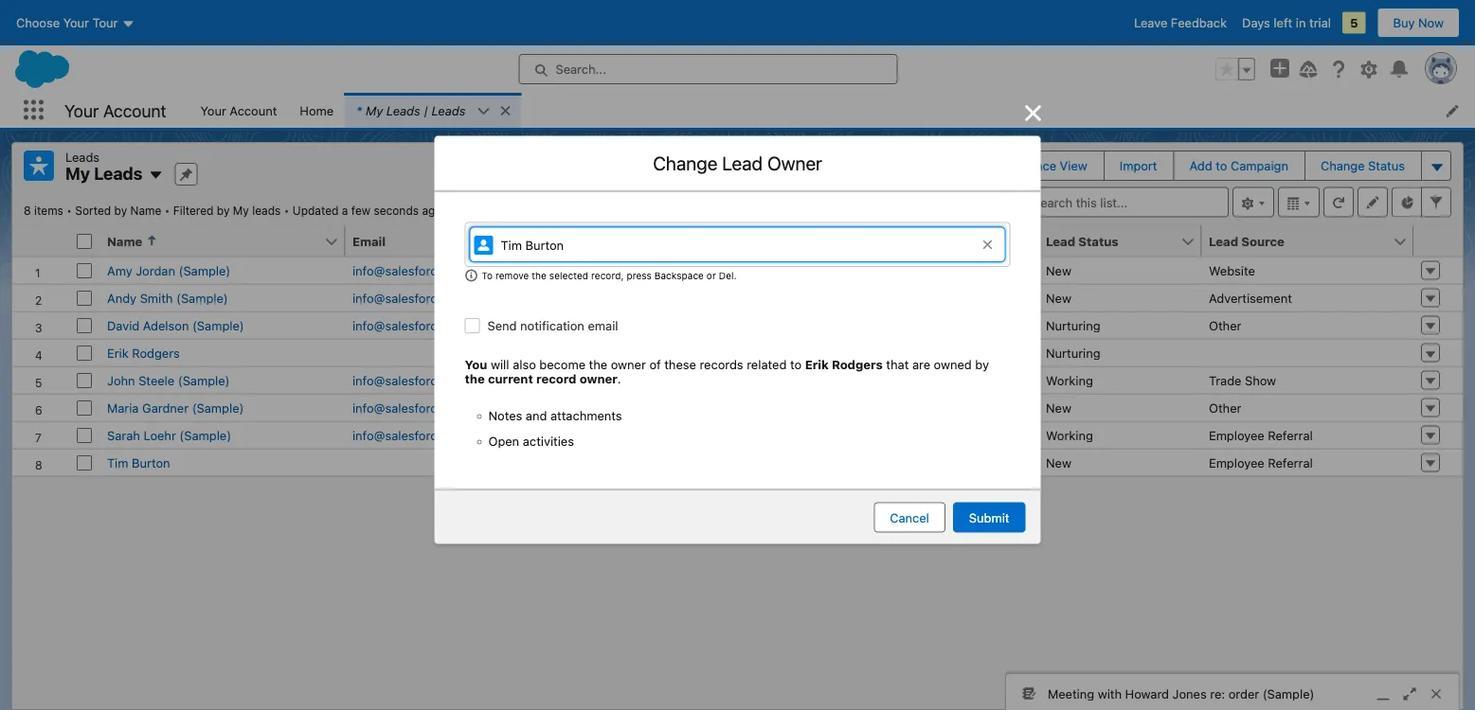 Task type: describe. For each thing, give the bounding box(es) containing it.
click to dial disabled image for amy jordan (sample)
[[580, 263, 697, 278]]

ago
[[422, 204, 442, 217]]

view
[[1060, 159, 1088, 173]]

action element
[[1414, 226, 1463, 257]]

imagination
[[852, 346, 918, 360]]

action image
[[1414, 226, 1463, 256]]

of
[[649, 358, 661, 372]]

lead status button
[[1038, 226, 1181, 256]]

show
[[1245, 373, 1276, 388]]

backspace
[[654, 270, 704, 281]]

2 horizontal spatial the
[[589, 358, 608, 372]]

select list display image
[[1278, 187, 1320, 217]]

david adelson (sample)
[[107, 318, 244, 333]]

lee enterprise, inc link
[[805, 263, 912, 278]]

john steele (sample)
[[107, 373, 230, 388]]

buy now button
[[1377, 8, 1460, 38]]

0 vertical spatial group
[[1216, 58, 1255, 81]]

text default image inside list item
[[499, 104, 512, 118]]

info@salesforce.com link for maria gardner (sample)
[[352, 401, 472, 415]]

also
[[513, 358, 536, 372]]

biglife inc.
[[805, 373, 869, 388]]

my leads
[[65, 163, 143, 184]]

andy smith (sample) link
[[107, 291, 228, 305]]

status for lead status
[[1079, 234, 1119, 248]]

lead source
[[1209, 234, 1285, 248]]

website
[[1209, 263, 1255, 278]]

lead source element
[[1201, 226, 1425, 257]]

steele
[[139, 373, 175, 388]]

Send notification email checkbox
[[465, 318, 480, 333]]

maria gardner (sample) link
[[107, 401, 244, 415]]

add
[[1190, 159, 1212, 173]]

other for new
[[1209, 401, 1242, 415]]

*
[[356, 103, 362, 117]]

search... button
[[519, 54, 898, 84]]

3 • from the left
[[284, 204, 289, 217]]

intelligence view
[[991, 159, 1088, 173]]

5 click to dial disabled image from the top
[[580, 401, 697, 415]]

(sample) right order
[[1263, 687, 1315, 701]]

trade
[[1209, 373, 1242, 388]]

loehr
[[143, 428, 176, 442]]

feedback
[[1171, 16, 1227, 30]]

tim inside my leads grid
[[107, 456, 128, 470]]

record
[[536, 372, 577, 386]]

selected
[[549, 270, 588, 281]]

1 horizontal spatial your
[[200, 103, 226, 117]]

info@salesforce.com link for sarah loehr (sample)
[[352, 428, 472, 442]]

change status button
[[1306, 152, 1420, 180]]

lead source button
[[1201, 226, 1393, 256]]

(sample) for john steele (sample)
[[178, 373, 230, 388]]

search...
[[556, 62, 606, 76]]

0 horizontal spatial the
[[465, 372, 485, 386]]

0 horizontal spatial lead
[[722, 152, 763, 174]]

amy jordan (sample) link
[[107, 263, 231, 278]]

records
[[700, 358, 743, 372]]

2 vertical spatial my
[[233, 204, 249, 217]]

advertisement
[[1209, 291, 1292, 305]]

1 vertical spatial tim burton link
[[107, 456, 170, 470]]

now
[[1418, 16, 1444, 30]]

status for change status
[[1368, 159, 1405, 173]]

andy smith (sample)
[[107, 291, 228, 305]]

campaign
[[1231, 159, 1289, 173]]

5
[[1350, 16, 1358, 30]]

1 horizontal spatial the
[[532, 270, 547, 281]]

account inside your account link
[[230, 103, 277, 117]]

by inside you will also become the owner of these records related to erik rodgers that are owned by the current record owner .
[[975, 358, 989, 372]]

burton inside my leads grid
[[132, 456, 170, 470]]

cancel button
[[874, 503, 945, 533]]

.
[[618, 372, 621, 386]]

updated
[[293, 204, 339, 217]]

email
[[352, 234, 386, 248]]

2 info@salesforce.com link from the top
[[352, 291, 472, 305]]

item number element
[[12, 226, 69, 257]]

referral for new
[[1268, 456, 1313, 470]]

employee referral for new
[[1209, 456, 1313, 470]]

owner
[[767, 152, 822, 174]]

referral for working
[[1268, 428, 1313, 442]]

you will also become the owner of these records related to erik rodgers that are owned by the current record owner .
[[465, 358, 989, 386]]

smith
[[140, 291, 173, 305]]

inc
[[895, 263, 912, 278]]

item number image
[[12, 226, 69, 256]]

erik inside you will also become the owner of these records related to erik rodgers that are owned by the current record owner .
[[805, 358, 829, 372]]

cancel
[[890, 511, 929, 525]]

lee
[[805, 263, 826, 278]]

leads
[[252, 204, 281, 217]]

other for nurturing
[[1209, 318, 1242, 333]]

owned
[[934, 358, 972, 372]]

email button
[[345, 226, 551, 256]]

2 click to dial disabled image from the top
[[580, 318, 697, 333]]

to inside you will also become the owner of these records related to erik rodgers that are owned by the current record owner .
[[790, 358, 802, 372]]

info@salesforce.com link for amy jordan (sample)
[[352, 263, 472, 278]]

working for trade show
[[1046, 373, 1093, 388]]

trial
[[1309, 16, 1331, 30]]

import button
[[1105, 152, 1173, 180]]

intelligence view button
[[975, 152, 1103, 180]]

name element
[[99, 226, 356, 257]]

john
[[107, 373, 135, 388]]

0 vertical spatial name
[[130, 204, 161, 217]]

rodgers inside you will also become the owner of these records related to erik rodgers that are owned by the current record owner .
[[832, 358, 883, 372]]

1 horizontal spatial your account
[[200, 103, 277, 117]]

days
[[1242, 16, 1270, 30]]

0 vertical spatial my
[[366, 103, 383, 117]]

notes and attachments
[[488, 409, 622, 423]]

leave
[[1134, 16, 1168, 30]]

items
[[34, 204, 63, 217]]

lead status
[[1046, 234, 1119, 248]]

adelson
[[143, 318, 189, 333]]

phone
[[580, 234, 618, 248]]

attachments
[[550, 409, 622, 423]]

meeting with howard jones re: order (sample)
[[1048, 687, 1315, 701]]

that
[[886, 358, 909, 372]]

owner up attachments
[[580, 372, 618, 386]]

list item containing *
[[345, 93, 521, 128]]

phone button
[[572, 226, 777, 256]]

maria gardner (sample)
[[107, 401, 244, 415]]



Task type: locate. For each thing, give the bounding box(es) containing it.
text default image right |
[[499, 104, 512, 118]]

click to dial disabled image down the "." at the bottom left
[[580, 401, 697, 415]]

you
[[465, 358, 487, 372]]

rodgers up inc.
[[832, 358, 883, 372]]

info@salesforce.com for john steele (sample)
[[352, 373, 472, 388]]

the left the "." at the bottom left
[[589, 358, 608, 372]]

(sample) down maria gardner (sample) link
[[179, 428, 231, 442]]

1 new from the top
[[1046, 263, 1072, 278]]

name left filtered
[[130, 204, 161, 217]]

• right items
[[67, 204, 72, 217]]

company button
[[798, 226, 1018, 256]]

beyond imagination link
[[805, 346, 918, 360]]

4 click to dial disabled image from the top
[[580, 373, 697, 388]]

1 click to dial disabled image from the top
[[580, 263, 697, 278]]

4 new from the top
[[1046, 456, 1072, 470]]

2 horizontal spatial my
[[366, 103, 383, 117]]

erik rodgers
[[107, 346, 180, 360]]

None search field
[[1002, 187, 1229, 217]]

0 horizontal spatial •
[[67, 204, 72, 217]]

by right filtered
[[217, 204, 230, 217]]

2 employee referral from the top
[[1209, 456, 1313, 470]]

(sample) up maria gardner (sample) link
[[178, 373, 230, 388]]

by
[[114, 204, 127, 217], [217, 204, 230, 217], [975, 358, 989, 372]]

nurturing for erik rodgers
[[1046, 346, 1101, 360]]

or
[[707, 270, 716, 281]]

1 vertical spatial working
[[1046, 428, 1093, 442]]

0 vertical spatial employee referral
[[1209, 428, 1313, 442]]

1 vertical spatial tim
[[107, 456, 128, 470]]

to
[[482, 270, 493, 281]]

andy
[[107, 291, 137, 305]]

1 other from the top
[[1209, 318, 1242, 333]]

lead inside 'button'
[[1209, 234, 1238, 248]]

lead down search my leads list view. search field
[[1046, 234, 1075, 248]]

tim burton down sarah
[[107, 456, 170, 470]]

info@salesforce.com for sarah loehr (sample)
[[352, 428, 472, 442]]

1 horizontal spatial •
[[165, 204, 170, 217]]

jordan
[[136, 263, 175, 278]]

nurturing for david adelson (sample)
[[1046, 318, 1101, 333]]

employee referral for working
[[1209, 428, 1313, 442]]

biglife
[[805, 373, 845, 388]]

0 vertical spatial other
[[1209, 318, 1242, 333]]

text default image
[[499, 104, 512, 118], [465, 269, 478, 283]]

send notification email
[[487, 319, 618, 333]]

new for advertisement
[[1046, 291, 1072, 305]]

your account
[[64, 100, 166, 121], [200, 103, 277, 117]]

1 horizontal spatial lead
[[1046, 234, 1075, 248]]

1 horizontal spatial status
[[1368, 159, 1405, 173]]

with
[[1098, 687, 1122, 701]]

send
[[487, 319, 517, 333]]

lee enterprise, inc
[[805, 263, 912, 278]]

employee for new
[[1209, 456, 1265, 470]]

change inside button
[[1321, 159, 1365, 173]]

erik
[[107, 346, 129, 360], [805, 358, 829, 372]]

(sample) for amy jordan (sample)
[[179, 263, 231, 278]]

sorted
[[75, 204, 111, 217]]

0 vertical spatial referral
[[1268, 428, 1313, 442]]

my leads status
[[24, 204, 293, 217]]

amy
[[107, 263, 132, 278]]

rodgers inside my leads grid
[[132, 346, 180, 360]]

change up phone element
[[653, 152, 718, 174]]

1 horizontal spatial rodgers
[[832, 358, 883, 372]]

(sample) up 'david adelson (sample)'
[[176, 291, 228, 305]]

|
[[424, 103, 428, 117]]

maria
[[107, 401, 139, 415]]

click to dial disabled image down phone button at top
[[580, 263, 697, 278]]

info@salesforce.com link for david adelson (sample)
[[352, 318, 472, 333]]

and
[[526, 409, 547, 423]]

1 horizontal spatial my
[[233, 204, 249, 217]]

cell
[[69, 226, 99, 257], [572, 284, 798, 311], [798, 284, 1038, 311], [798, 311, 1038, 339], [345, 339, 572, 366], [1201, 339, 1414, 366], [798, 394, 1038, 421], [572, 421, 798, 449], [798, 421, 1038, 449], [345, 449, 572, 476], [572, 449, 798, 476], [798, 449, 1038, 476]]

erik up "john"
[[107, 346, 129, 360]]

my right '*'
[[366, 103, 383, 117]]

1 horizontal spatial by
[[217, 204, 230, 217]]

my up sorted
[[65, 163, 90, 184]]

1 • from the left
[[67, 204, 72, 217]]

erik up biglife
[[805, 358, 829, 372]]

change for change status
[[1321, 159, 1365, 173]]

company element
[[798, 226, 1050, 257]]

your account link
[[189, 93, 288, 128]]

2 other from the top
[[1209, 401, 1242, 415]]

my leads|leads|list view element
[[11, 142, 1464, 711]]

2 horizontal spatial •
[[284, 204, 289, 217]]

2 info@salesforce.com from the top
[[352, 291, 472, 305]]

0 horizontal spatial tim burton
[[107, 456, 170, 470]]

1 vertical spatial employee
[[1209, 456, 1265, 470]]

0 horizontal spatial group
[[488, 409, 987, 449]]

lead for lead source
[[1209, 234, 1238, 248]]

tim burton up remove
[[501, 238, 564, 253]]

info@salesforce.com for amy jordan (sample)
[[352, 263, 472, 278]]

these
[[664, 358, 696, 372]]

1 horizontal spatial tim burton
[[501, 238, 564, 253]]

1 horizontal spatial burton
[[525, 238, 564, 253]]

1 vertical spatial nurturing
[[1046, 346, 1101, 360]]

2 working from the top
[[1046, 428, 1093, 442]]

3 info@salesforce.com from the top
[[352, 318, 472, 333]]

2 new from the top
[[1046, 291, 1072, 305]]

1 vertical spatial status
[[1079, 234, 1119, 248]]

owner
[[611, 358, 646, 372], [580, 372, 618, 386]]

info@salesforce.com link
[[352, 263, 472, 278], [352, 291, 472, 305], [352, 318, 472, 333], [352, 373, 472, 388], [352, 401, 472, 415], [352, 428, 472, 442]]

change up lead source element
[[1321, 159, 1365, 173]]

group
[[1216, 58, 1255, 81], [488, 409, 987, 449]]

info@salesforce.com link for john steele (sample)
[[352, 373, 472, 388]]

click to dial disabled image up the of
[[580, 318, 697, 333]]

0 horizontal spatial burton
[[132, 456, 170, 470]]

click to dial disabled image down the of
[[580, 373, 697, 388]]

2 • from the left
[[165, 204, 170, 217]]

to inside button
[[1216, 159, 1227, 173]]

my left leads
[[233, 204, 249, 217]]

new for employee referral
[[1046, 456, 1072, 470]]

0 vertical spatial nurturing
[[1046, 318, 1101, 333]]

0 vertical spatial tim burton
[[501, 238, 564, 253]]

sarah loehr (sample)
[[107, 428, 231, 442]]

1 vertical spatial employee referral
[[1209, 456, 1313, 470]]

remove
[[495, 270, 529, 281]]

by right sorted
[[114, 204, 127, 217]]

0 vertical spatial to
[[1216, 159, 1227, 173]]

rodgers
[[132, 346, 180, 360], [832, 358, 883, 372]]

intelligence
[[991, 159, 1056, 173]]

name inside button
[[107, 234, 142, 248]]

1 info@salesforce.com link from the top
[[352, 263, 472, 278]]

1 vertical spatial tim burton
[[107, 456, 170, 470]]

6 info@salesforce.com from the top
[[352, 428, 472, 442]]

gardner
[[142, 401, 189, 415]]

lead for lead status
[[1046, 234, 1075, 248]]

none search field inside my leads|leads|list view element
[[1002, 187, 1229, 217]]

employee for working
[[1209, 428, 1265, 442]]

1 vertical spatial to
[[790, 358, 802, 372]]

2 nurturing from the top
[[1046, 346, 1101, 360]]

1 vertical spatial referral
[[1268, 456, 1313, 470]]

list
[[189, 93, 1475, 128]]

phone element
[[572, 226, 809, 257]]

3 new from the top
[[1046, 401, 1072, 415]]

to right add
[[1216, 159, 1227, 173]]

name button
[[99, 226, 324, 256]]

(sample)
[[179, 263, 231, 278], [176, 291, 228, 305], [192, 318, 244, 333], [178, 373, 230, 388], [192, 401, 244, 415], [179, 428, 231, 442], [1263, 687, 1315, 701]]

click to dial disabled image for john steele (sample)
[[580, 373, 697, 388]]

buy now
[[1393, 16, 1444, 30]]

burton down loehr
[[132, 456, 170, 470]]

3 info@salesforce.com link from the top
[[352, 318, 472, 333]]

1 vertical spatial other
[[1209, 401, 1242, 415]]

1 employee referral from the top
[[1209, 428, 1313, 442]]

to right related
[[790, 358, 802, 372]]

(sample) down name button
[[179, 263, 231, 278]]

open
[[488, 435, 519, 449]]

open activities
[[488, 435, 574, 449]]

david adelson (sample) link
[[107, 318, 244, 333]]

inverse image
[[1022, 102, 1045, 125]]

tim up remove
[[501, 238, 522, 253]]

(sample) for david adelson (sample)
[[192, 318, 244, 333]]

0 vertical spatial employee
[[1209, 428, 1265, 442]]

my leads grid
[[12, 226, 1463, 477]]

press
[[627, 270, 652, 281]]

to
[[1216, 159, 1227, 173], [790, 358, 802, 372]]

the right remove
[[532, 270, 547, 281]]

account left "home" link
[[230, 103, 277, 117]]

enterprise,
[[829, 263, 892, 278]]

working for employee referral
[[1046, 428, 1093, 442]]

• right leads
[[284, 204, 289, 217]]

tim burton inside my leads grid
[[107, 456, 170, 470]]

submit
[[969, 511, 1010, 525]]

1 employee from the top
[[1209, 428, 1265, 442]]

name
[[130, 204, 161, 217], [107, 234, 142, 248]]

0 horizontal spatial by
[[114, 204, 127, 217]]

notes
[[488, 409, 522, 423]]

1 horizontal spatial tim burton link
[[469, 227, 1006, 263]]

company
[[805, 234, 863, 248]]

(sample) for andy smith (sample)
[[176, 291, 228, 305]]

erik inside my leads grid
[[107, 346, 129, 360]]

0 horizontal spatial tim
[[107, 456, 128, 470]]

info@salesforce.com for maria gardner (sample)
[[352, 401, 472, 415]]

0 vertical spatial burton
[[525, 238, 564, 253]]

john steele (sample) link
[[107, 373, 230, 388]]

meeting
[[1048, 687, 1094, 701]]

1 vertical spatial burton
[[132, 456, 170, 470]]

1 nurturing from the top
[[1046, 318, 1101, 333]]

lead inside button
[[1046, 234, 1075, 248]]

(sample) right gardner
[[192, 401, 244, 415]]

(sample) for maria gardner (sample)
[[192, 401, 244, 415]]

biglife inc. link
[[805, 373, 869, 388]]

group down days
[[1216, 58, 1255, 81]]

status inside my leads grid
[[1079, 234, 1119, 248]]

click to dial disabled image
[[580, 263, 697, 278], [580, 318, 697, 333], [580, 346, 688, 360], [580, 373, 697, 388], [580, 401, 697, 415]]

0 horizontal spatial your
[[64, 100, 99, 121]]

4 info@salesforce.com from the top
[[352, 373, 472, 388]]

• left filtered
[[165, 204, 170, 217]]

left
[[1274, 16, 1293, 30]]

4 info@salesforce.com link from the top
[[352, 373, 472, 388]]

2 horizontal spatial by
[[975, 358, 989, 372]]

sarah loehr (sample) link
[[107, 428, 231, 442]]

other down advertisement
[[1209, 318, 1242, 333]]

name up amy
[[107, 234, 142, 248]]

0 horizontal spatial erik
[[107, 346, 129, 360]]

2 referral from the top
[[1268, 456, 1313, 470]]

1 vertical spatial group
[[488, 409, 987, 449]]

other
[[1209, 318, 1242, 333], [1209, 401, 1242, 415]]

0 vertical spatial status
[[1368, 159, 1405, 173]]

2 employee from the top
[[1209, 456, 1265, 470]]

owner left the of
[[611, 358, 646, 372]]

0 vertical spatial working
[[1046, 373, 1093, 388]]

tim burton link down sarah
[[107, 456, 170, 470]]

nurturing
[[1046, 318, 1101, 333], [1046, 346, 1101, 360]]

1 horizontal spatial tim
[[501, 238, 522, 253]]

change for change lead owner
[[653, 152, 718, 174]]

click to dial disabled image up the "." at the bottom left
[[580, 346, 688, 360]]

5 info@salesforce.com link from the top
[[352, 401, 472, 415]]

by right owned
[[975, 358, 989, 372]]

1 vertical spatial my
[[65, 163, 90, 184]]

0 horizontal spatial change
[[653, 152, 718, 174]]

1 info@salesforce.com from the top
[[352, 263, 472, 278]]

email element
[[345, 226, 584, 257]]

text default image left to
[[465, 269, 478, 283]]

rodgers up steele
[[132, 346, 180, 360]]

(sample) for sarah loehr (sample)
[[179, 428, 231, 442]]

2 horizontal spatial lead
[[1209, 234, 1238, 248]]

jones
[[1173, 687, 1207, 701]]

click to dial disabled image for erik rodgers
[[580, 346, 688, 360]]

1 horizontal spatial to
[[1216, 159, 1227, 173]]

1 horizontal spatial group
[[1216, 58, 1255, 81]]

email
[[588, 319, 618, 333]]

0 vertical spatial tim burton link
[[469, 227, 1006, 263]]

howard
[[1125, 687, 1169, 701]]

re:
[[1210, 687, 1225, 701]]

list view controls image
[[1233, 187, 1274, 217]]

seconds
[[374, 204, 419, 217]]

your
[[64, 100, 99, 121], [200, 103, 226, 117]]

0 horizontal spatial your account
[[64, 100, 166, 121]]

1 vertical spatial name
[[107, 234, 142, 248]]

lead up website
[[1209, 234, 1238, 248]]

submit button
[[953, 503, 1026, 533]]

0 horizontal spatial status
[[1079, 234, 1119, 248]]

will
[[491, 358, 509, 372]]

0 horizontal spatial rodgers
[[132, 346, 180, 360]]

info@salesforce.com for david adelson (sample)
[[352, 318, 472, 333]]

group containing notes and attachments
[[488, 409, 987, 449]]

tim burton
[[501, 238, 564, 253], [107, 456, 170, 470]]

1 horizontal spatial change
[[1321, 159, 1365, 173]]

your account up the my leads
[[64, 100, 166, 121]]

list containing your account
[[189, 93, 1475, 128]]

related
[[747, 358, 787, 372]]

list item
[[345, 93, 521, 128]]

0 horizontal spatial to
[[790, 358, 802, 372]]

5 info@salesforce.com from the top
[[352, 401, 472, 415]]

1 horizontal spatial erik
[[805, 358, 829, 372]]

(sample) right adelson
[[192, 318, 244, 333]]

lead status element
[[1038, 226, 1213, 257]]

tim down sarah
[[107, 456, 128, 470]]

home link
[[288, 93, 345, 128]]

sarah
[[107, 428, 140, 442]]

new
[[1046, 263, 1072, 278], [1046, 291, 1072, 305], [1046, 401, 1072, 415], [1046, 456, 1072, 470]]

0 horizontal spatial my
[[65, 163, 90, 184]]

1 referral from the top
[[1268, 428, 1313, 442]]

inc.
[[848, 373, 869, 388]]

your account left "home" link
[[200, 103, 277, 117]]

0 horizontal spatial text default image
[[465, 269, 478, 283]]

3 click to dial disabled image from the top
[[580, 346, 688, 360]]

0 horizontal spatial tim burton link
[[107, 456, 170, 470]]

Search My Leads list view. search field
[[1002, 187, 1229, 217]]

1 horizontal spatial text default image
[[499, 104, 512, 118]]

current
[[488, 372, 533, 386]]

1 vertical spatial text default image
[[465, 269, 478, 283]]

other down trade
[[1209, 401, 1242, 415]]

0 vertical spatial text default image
[[499, 104, 512, 118]]

burton up selected
[[525, 238, 564, 253]]

beyond imagination
[[805, 346, 918, 360]]

the left will
[[465, 372, 485, 386]]

to remove the selected record, press backspace or del.
[[482, 270, 737, 281]]

1 working from the top
[[1046, 373, 1093, 388]]

days left in trial
[[1242, 16, 1331, 30]]

0 vertical spatial tim
[[501, 238, 522, 253]]

account up the my leads
[[103, 100, 166, 121]]

1 horizontal spatial account
[[230, 103, 277, 117]]

new for other
[[1046, 401, 1072, 415]]

activities
[[523, 435, 574, 449]]

group down you will also become the owner of these records related to erik rodgers that are owned by the current record owner .
[[488, 409, 987, 449]]

amy jordan (sample)
[[107, 263, 231, 278]]

filtered
[[173, 204, 214, 217]]

lead left the owner
[[722, 152, 763, 174]]

0 horizontal spatial account
[[103, 100, 166, 121]]

6 info@salesforce.com link from the top
[[352, 428, 472, 442]]

tim burton link up del.
[[469, 227, 1006, 263]]



Task type: vqa. For each thing, say whether or not it's contained in the screenshot.
| at the left top
yes



